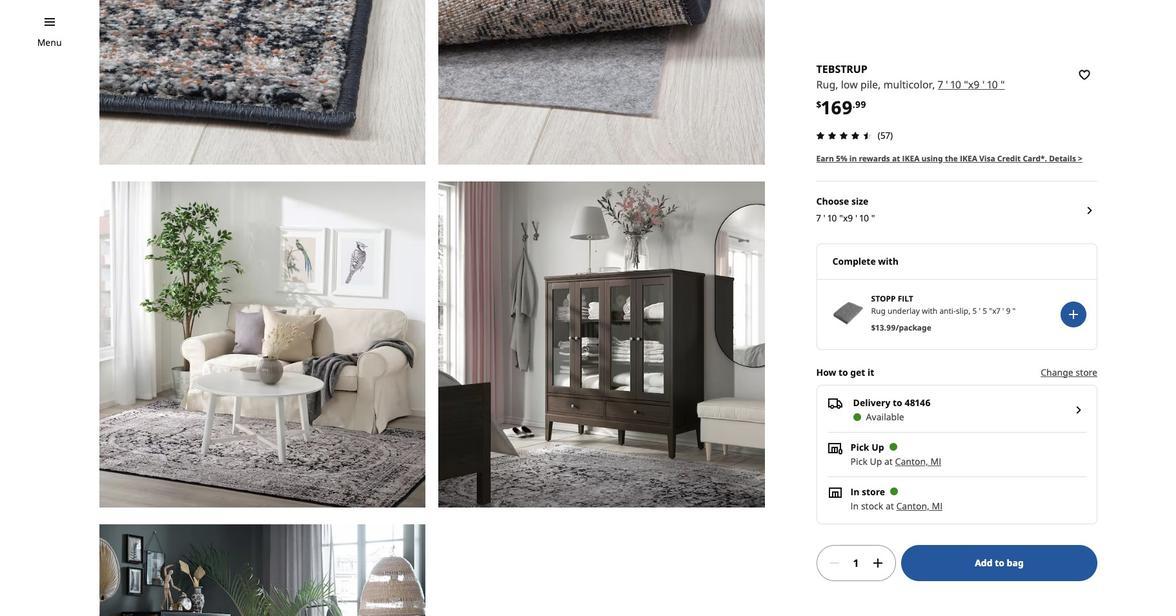 Task type: locate. For each thing, give the bounding box(es) containing it.
$ inside $ 169 . 99
[[817, 98, 822, 111]]

change store
[[1041, 366, 1098, 378]]

1 vertical spatial "
[[872, 212, 875, 224]]

1 vertical spatial canton,
[[897, 500, 930, 512]]

1 horizontal spatial ikea
[[960, 153, 978, 164]]

99 right 13
[[887, 322, 896, 333]]

canton,
[[896, 455, 929, 467], [897, 500, 930, 512]]

1 vertical spatial "x9
[[840, 212, 853, 224]]

visa
[[980, 153, 996, 164]]

$
[[817, 98, 822, 111], [872, 322, 876, 333]]

0 vertical spatial canton, mi button
[[896, 455, 942, 467]]

7 down choose
[[817, 212, 821, 224]]

2 pick from the top
[[851, 455, 868, 467]]

" inside stopp filt rug underlay with anti-slip, 5 ' 5 "x7 ' 9 "
[[1013, 305, 1016, 316]]

2 vertical spatial "
[[1013, 305, 1016, 316]]

0 horizontal spatial 7
[[817, 212, 821, 224]]

1 horizontal spatial "x9
[[965, 78, 980, 92]]

tebstrup
[[817, 62, 868, 76]]

" inside 'tebstrup rug, low pile, multicolor, 7 ' 10 "x9 ' 10 "'
[[1001, 78, 1005, 92]]

1 horizontal spatial 7
[[938, 78, 944, 92]]

0 vertical spatial pick
[[851, 441, 870, 453]]

'
[[946, 78, 949, 92], [983, 78, 985, 92], [824, 212, 826, 224], [856, 212, 858, 224], [979, 305, 981, 316], [1003, 305, 1005, 316]]

0 horizontal spatial store
[[862, 485, 886, 498]]

up
[[872, 441, 885, 453], [870, 455, 883, 467]]

1 vertical spatial pick
[[851, 455, 868, 467]]

rug
[[872, 305, 886, 316]]

0 horizontal spatial .
[[853, 98, 856, 111]]

0 horizontal spatial with
[[879, 255, 899, 267]]

to
[[839, 366, 849, 378], [893, 396, 903, 409], [995, 556, 1005, 569]]

up for pick up at canton, mi
[[870, 455, 883, 467]]

canton, for in stock at
[[897, 500, 930, 512]]

10
[[951, 78, 962, 92], [988, 78, 998, 92], [828, 212, 837, 224], [860, 212, 869, 224]]

earn
[[817, 153, 834, 164]]

at up in store
[[885, 455, 893, 467]]

2 vertical spatial to
[[995, 556, 1005, 569]]

with
[[879, 255, 899, 267], [922, 305, 938, 316]]

tebstrup rug, low pile, multicolor, 7 ' 10 "x9 ' 10 " image
[[99, 0, 426, 165], [439, 0, 765, 165], [99, 181, 426, 508], [439, 181, 765, 508], [99, 524, 426, 616]]

menu button
[[37, 36, 62, 50]]

1 horizontal spatial store
[[1076, 366, 1098, 378]]

pick up at canton, mi
[[851, 455, 942, 467]]

1 vertical spatial .
[[885, 322, 887, 333]]

$ for 13
[[872, 322, 876, 333]]

0 vertical spatial .
[[853, 98, 856, 111]]

to left bag
[[995, 556, 1005, 569]]

it
[[868, 366, 875, 378]]

"x9 right multicolor,
[[965, 78, 980, 92]]

pick for pick up
[[851, 441, 870, 453]]

1 vertical spatial in
[[851, 500, 859, 512]]

0 horizontal spatial "
[[872, 212, 875, 224]]

slip,
[[956, 305, 971, 316]]

"x9 down choose
[[840, 212, 853, 224]]

to up available
[[893, 396, 903, 409]]

mi for in stock at canton, mi
[[932, 500, 943, 512]]

using
[[922, 153, 943, 164]]

99
[[856, 98, 867, 111], [887, 322, 896, 333]]

0 vertical spatial $
[[817, 98, 822, 111]]

0 horizontal spatial ikea
[[903, 153, 920, 164]]

store up stock
[[862, 485, 886, 498]]

available
[[867, 411, 905, 423]]

in
[[850, 153, 857, 164]]

. for 169
[[853, 98, 856, 111]]

1 vertical spatial canton, mi button
[[897, 500, 943, 512]]

0 vertical spatial "x9
[[965, 78, 980, 92]]

7
[[938, 78, 944, 92], [817, 212, 821, 224]]

0 vertical spatial mi
[[931, 455, 942, 467]]

5 right slip,
[[973, 305, 977, 316]]

multicolor,
[[884, 78, 936, 92]]

"
[[1001, 78, 1005, 92], [872, 212, 875, 224], [1013, 305, 1016, 316]]

0 vertical spatial canton,
[[896, 455, 929, 467]]

to inside button
[[995, 556, 1005, 569]]

up down pick up
[[870, 455, 883, 467]]

2 vertical spatial at
[[886, 500, 894, 512]]

store
[[1076, 366, 1098, 378], [862, 485, 886, 498]]

in stock at canton, mi
[[851, 500, 943, 512]]

1 vertical spatial up
[[870, 455, 883, 467]]

canton, mi button up in stock at canton, mi group
[[896, 455, 942, 467]]

add to bag
[[975, 556, 1024, 569]]

0 horizontal spatial 5
[[973, 305, 977, 316]]

1 vertical spatial $
[[872, 322, 876, 333]]

pick down pick up
[[851, 455, 868, 467]]

5 left "x7 at the right of the page
[[983, 305, 988, 316]]

store inside "button"
[[1076, 366, 1098, 378]]

0 horizontal spatial to
[[839, 366, 849, 378]]

0 horizontal spatial $
[[817, 98, 822, 111]]

0 vertical spatial "
[[1001, 78, 1005, 92]]

.
[[853, 98, 856, 111], [885, 322, 887, 333]]

with left anti-
[[922, 305, 938, 316]]

0 vertical spatial with
[[879, 255, 899, 267]]

2 horizontal spatial to
[[995, 556, 1005, 569]]

7 ' 10 "x9 ' 10 " button
[[938, 77, 1005, 93]]

. down low
[[853, 98, 856, 111]]

change store button
[[1041, 365, 1098, 380]]

pick up at canton, mi group
[[851, 455, 942, 467]]

1 vertical spatial store
[[862, 485, 886, 498]]

99 inside $ 169 . 99
[[856, 98, 867, 111]]

/package
[[896, 322, 932, 333]]

at
[[893, 153, 901, 164], [885, 455, 893, 467], [886, 500, 894, 512]]

filt
[[898, 293, 914, 304]]

ikea
[[903, 153, 920, 164], [960, 153, 978, 164]]

low
[[841, 78, 858, 92]]

to for how
[[839, 366, 849, 378]]

. down rug
[[885, 322, 887, 333]]

delivery to 48146
[[854, 396, 931, 409]]

0 horizontal spatial "x9
[[840, 212, 853, 224]]

canton, mi button for in stock at
[[897, 500, 943, 512]]

$ down rug
[[872, 322, 876, 333]]

1 vertical spatial to
[[893, 396, 903, 409]]

up up the pick up at canton, mi group
[[872, 441, 885, 453]]

add
[[975, 556, 993, 569]]

1 horizontal spatial 5
[[983, 305, 988, 316]]

9
[[1007, 305, 1011, 316]]

pick
[[851, 441, 870, 453], [851, 455, 868, 467]]

0 vertical spatial store
[[1076, 366, 1098, 378]]

$ for 169
[[817, 98, 822, 111]]

1 vertical spatial 7
[[817, 212, 821, 224]]

0 vertical spatial at
[[893, 153, 901, 164]]

0 vertical spatial to
[[839, 366, 849, 378]]

canton, for pick up at
[[896, 455, 929, 467]]

with right complete
[[879, 255, 899, 267]]

1 horizontal spatial with
[[922, 305, 938, 316]]

to for delivery
[[893, 396, 903, 409]]

1 horizontal spatial to
[[893, 396, 903, 409]]

"x9
[[965, 78, 980, 92], [840, 212, 853, 224]]

canton, right stock
[[897, 500, 930, 512]]

earn 5% in rewards at ikea using the ikea visa credit card*. details >
[[817, 153, 1083, 164]]

. inside $ 169 . 99
[[853, 98, 856, 111]]

0 vertical spatial in
[[851, 485, 860, 498]]

1 vertical spatial with
[[922, 305, 938, 316]]

in stock at canton, mi group
[[851, 500, 943, 512]]

store for in store
[[862, 485, 886, 498]]

1 pick from the top
[[851, 441, 870, 453]]

stopp
[[872, 293, 896, 304]]

ikea right the
[[960, 153, 978, 164]]

to left get
[[839, 366, 849, 378]]

in left stock
[[851, 500, 859, 512]]

2 horizontal spatial "
[[1013, 305, 1016, 316]]

1 horizontal spatial 99
[[887, 322, 896, 333]]

ikea left using in the right top of the page
[[903, 153, 920, 164]]

$ 169 . 99
[[817, 95, 867, 120]]

add to bag button
[[902, 545, 1098, 581]]

1 horizontal spatial $
[[872, 322, 876, 333]]

0 horizontal spatial 99
[[856, 98, 867, 111]]

at right rewards
[[893, 153, 901, 164]]

at right stock
[[886, 500, 894, 512]]

1 vertical spatial at
[[885, 455, 893, 467]]

card*.
[[1023, 153, 1048, 164]]

size
[[852, 195, 869, 207]]

canton, up in stock at canton, mi group
[[896, 455, 929, 467]]

canton, mi button right stock
[[897, 500, 943, 512]]

stopp filt rug underlay with anti-slip, 5 ' 5 "x7 ' 9 "
[[872, 293, 1016, 316]]

choose
[[817, 195, 850, 207]]

mi
[[931, 455, 942, 467], [932, 500, 943, 512]]

mi down the pick up at canton, mi group
[[932, 500, 943, 512]]

1 vertical spatial mi
[[932, 500, 943, 512]]

canton, mi button
[[896, 455, 942, 467], [897, 500, 943, 512]]

in for in stock at canton, mi
[[851, 500, 859, 512]]

1 in from the top
[[851, 485, 860, 498]]

pile,
[[861, 78, 881, 92]]

at for in store
[[886, 500, 894, 512]]

5
[[973, 305, 977, 316], [983, 305, 988, 316]]

1 horizontal spatial .
[[885, 322, 887, 333]]

2 in from the top
[[851, 500, 859, 512]]

1 horizontal spatial "
[[1001, 78, 1005, 92]]

$ down rug,
[[817, 98, 822, 111]]

7 right multicolor,
[[938, 78, 944, 92]]

0 vertical spatial 7
[[938, 78, 944, 92]]

1 vertical spatial 99
[[887, 322, 896, 333]]

in up in stock at canton, mi group
[[851, 485, 860, 498]]

1 ikea from the left
[[903, 153, 920, 164]]

99 down pile,
[[856, 98, 867, 111]]

0 vertical spatial 99
[[856, 98, 867, 111]]

store right change
[[1076, 366, 1098, 378]]

pick up pick up at canton, mi
[[851, 441, 870, 453]]

99 for 13
[[887, 322, 896, 333]]

mi up in stock at canton, mi group
[[931, 455, 942, 467]]

in
[[851, 485, 860, 498], [851, 500, 859, 512]]

2 ikea from the left
[[960, 153, 978, 164]]

0 vertical spatial up
[[872, 441, 885, 453]]



Task type: vqa. For each thing, say whether or not it's contained in the screenshot.
2nd KB from the bottom
no



Task type: describe. For each thing, give the bounding box(es) containing it.
(57)
[[878, 129, 893, 141]]

. for 13
[[885, 322, 887, 333]]

at for pick up
[[885, 455, 893, 467]]

"x9 inside choose size 7 ' 10 "x9 ' 10 "
[[840, 212, 853, 224]]

review: 4.7 out of 5 stars. total reviews: 57 image
[[813, 128, 876, 143]]

pick up
[[851, 441, 885, 453]]

choose size 7 ' 10 "x9 ' 10 "
[[817, 195, 875, 224]]

details
[[1050, 153, 1077, 164]]

mi for pick up at canton, mi
[[931, 455, 942, 467]]

$ 13 . 99 /package
[[872, 322, 932, 333]]

menu
[[37, 36, 62, 48]]

stopp filt rug underlay with anti-slip, 5 ' 5 "x7 ' 9 " image
[[833, 298, 864, 329]]

how to get it
[[817, 366, 875, 378]]

99 for 169
[[856, 98, 867, 111]]

7 inside 'tebstrup rug, low pile, multicolor, 7 ' 10 "x9 ' 10 "'
[[938, 78, 944, 92]]

"x7
[[990, 305, 1001, 316]]

right image
[[1072, 402, 1087, 418]]

1 5 from the left
[[973, 305, 977, 316]]

in for in store
[[851, 485, 860, 498]]

" inside choose size 7 ' 10 "x9 ' 10 "
[[872, 212, 875, 224]]

how
[[817, 366, 837, 378]]

bag
[[1007, 556, 1024, 569]]

in store
[[851, 485, 886, 498]]

with inside stopp filt rug underlay with anti-slip, 5 ' 5 "x7 ' 9 "
[[922, 305, 938, 316]]

stock
[[862, 500, 884, 512]]

to for add
[[995, 556, 1005, 569]]

2 5 from the left
[[983, 305, 988, 316]]

change
[[1041, 366, 1074, 378]]

169
[[822, 95, 853, 120]]

earn 5% in rewards at ikea using the ikea visa credit card*. details > button
[[817, 153, 1083, 165]]

>
[[1079, 153, 1083, 164]]

underlay
[[888, 305, 920, 316]]

48146
[[905, 396, 931, 409]]

complete with
[[833, 255, 899, 267]]

anti-
[[940, 305, 956, 316]]

store for change store
[[1076, 366, 1098, 378]]

rug,
[[817, 78, 839, 92]]

credit
[[998, 153, 1021, 164]]

up for pick up
[[872, 441, 885, 453]]

pick for pick up at canton, mi
[[851, 455, 868, 467]]

5%
[[836, 153, 848, 164]]

13
[[876, 322, 885, 333]]

get
[[851, 366, 866, 378]]

"x9 inside 'tebstrup rug, low pile, multicolor, 7 ' 10 "x9 ' 10 "'
[[965, 78, 980, 92]]

delivery
[[854, 396, 891, 409]]

7 inside choose size 7 ' 10 "x9 ' 10 "
[[817, 212, 821, 224]]

at inside button
[[893, 153, 901, 164]]

canton, mi button for pick up at
[[896, 455, 942, 467]]

tebstrup rug, low pile, multicolor, 7 ' 10 "x9 ' 10 "
[[817, 62, 1005, 92]]

the
[[945, 153, 958, 164]]

(57) button
[[813, 128, 893, 143]]

rewards
[[859, 153, 891, 164]]

complete
[[833, 255, 876, 267]]

Quantity input value text field
[[848, 545, 865, 581]]



